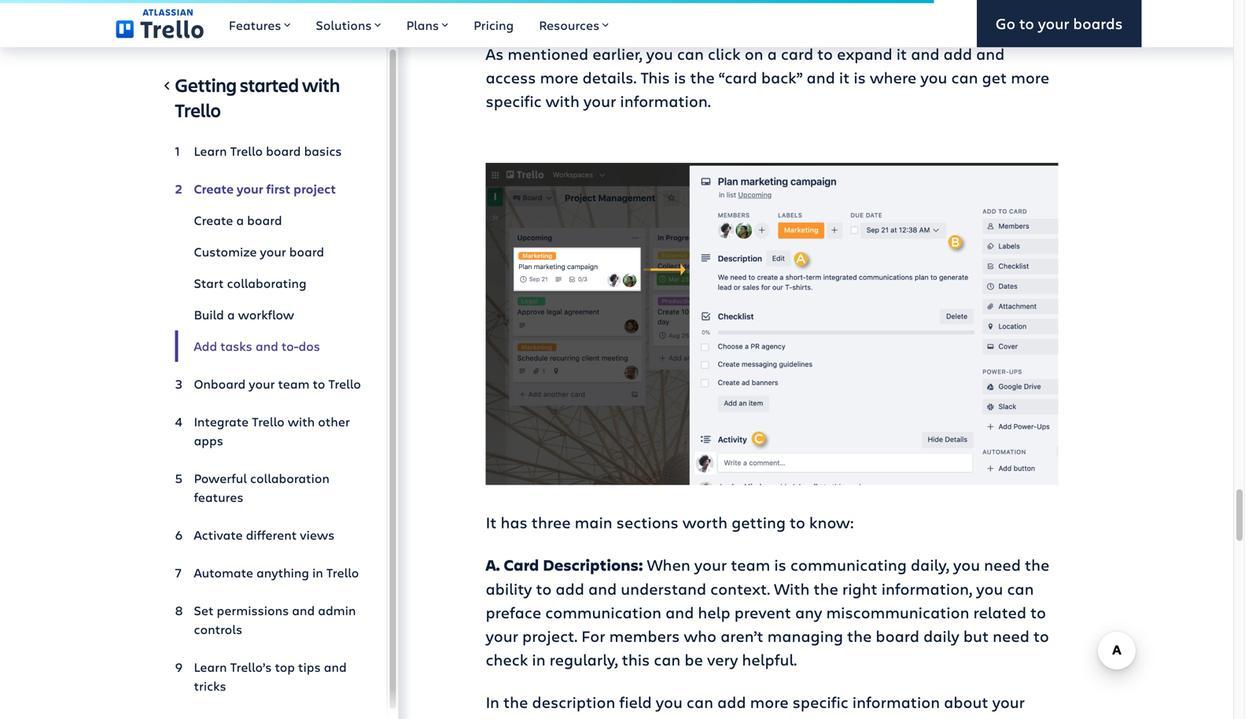 Task type: vqa. For each thing, say whether or not it's contained in the screenshot.
"a" related to board
yes



Task type: describe. For each thing, give the bounding box(es) containing it.
automate
[[194, 564, 253, 581]]

add inside when your team is communicating daily, you need the ability to add and understand context. with the right information, you can preface communication and help prevent any miscommunication related to your project. for members who aren't managing the board daily but need to check in regularly, this can be very helpful.
[[556, 578, 585, 599]]

dos
[[299, 338, 320, 354]]

a. card descriptions:
[[486, 554, 643, 576]]

this
[[622, 649, 650, 670]]

card inside in the description field you can add more specific information about your card such as links to websites or step by step instructions. to add details t
[[486, 715, 518, 719]]

ability
[[486, 578, 532, 599]]

click
[[708, 43, 741, 64]]

activate different views
[[194, 526, 335, 543]]

and inside learn trello's top tips and tricks
[[324, 659, 347, 675]]

team for is
[[731, 554, 771, 575]]

add tasks and to-dos link
[[175, 330, 362, 362]]

a view of a trello card back image
[[486, 163, 1059, 485]]

trello inside getting started with trello
[[175, 98, 221, 122]]

board for your
[[289, 243, 324, 260]]

learn for learn trello's top tips and tricks
[[194, 659, 227, 675]]

who
[[684, 625, 717, 646]]

can inside in the description field you can add more specific information about your card such as links to websites or step by step instructions. to add details t
[[687, 691, 714, 712]]

when
[[647, 554, 691, 575]]

you right "daily,"
[[954, 554, 980, 575]]

2 step from the left
[[789, 715, 822, 719]]

a for board
[[236, 212, 244, 229]]

your inside in the description field you can add more specific information about your card such as links to websites or step by step instructions. to add details t
[[993, 691, 1025, 712]]

with for getting started with trello
[[302, 72, 340, 97]]

to right but
[[1034, 625, 1049, 646]]

expand
[[837, 43, 893, 64]]

information,
[[882, 578, 973, 599]]

to
[[921, 715, 938, 719]]

you up related
[[977, 578, 1003, 599]]

getting
[[732, 511, 786, 533]]

the inside in the description field you can add more specific information about your card such as links to websites or step by step instructions. to add details t
[[504, 691, 528, 712]]

helpful.
[[742, 649, 797, 670]]

be
[[685, 649, 703, 670]]

boards
[[1074, 13, 1123, 34]]

your left boards
[[1038, 13, 1070, 34]]

main
[[575, 511, 613, 533]]

1 step from the left
[[731, 715, 764, 719]]

information
[[853, 691, 940, 712]]

miscommunication
[[827, 602, 970, 623]]

the up related
[[1025, 554, 1050, 575]]

with for integrate trello with other apps
[[288, 413, 315, 430]]

activate different views link
[[175, 519, 362, 551]]

and right back"
[[807, 66, 835, 88]]

add inside get specific on the card back as mentioned earlier, you can click on a card to expand it and add and access more details. this is the "card back" and it is where you can get more specific with your information.
[[944, 43, 973, 64]]

plans button
[[394, 0, 461, 47]]

plans
[[406, 17, 439, 33]]

specific inside in the description field you can add more specific information about your card such as links to websites or step by step instructions. to add details t
[[793, 691, 849, 712]]

can up related
[[1007, 578, 1034, 599]]

this
[[641, 66, 670, 88]]

0 horizontal spatial it
[[839, 66, 850, 88]]

and up where
[[911, 43, 940, 64]]

back"
[[761, 66, 803, 88]]

project
[[294, 180, 336, 197]]

or
[[712, 715, 727, 719]]

about
[[944, 691, 989, 712]]

onboard your team to trello link
[[175, 368, 362, 400]]

to inside in the description field you can add more specific information about your card such as links to websites or step by step instructions. to add details t
[[621, 715, 636, 719]]

worth
[[683, 511, 728, 533]]

access
[[486, 66, 536, 88]]

integrate trello with other apps
[[194, 413, 350, 449]]

to down a. card descriptions:
[[536, 578, 552, 599]]

such
[[522, 715, 557, 719]]

in
[[486, 691, 500, 712]]

to right go
[[1020, 13, 1035, 34]]

onboard your team to trello
[[194, 375, 361, 392]]

can left the get
[[952, 66, 978, 88]]

preface
[[486, 602, 541, 623]]

field
[[620, 691, 652, 712]]

go to your boards link
[[977, 0, 1142, 47]]

other
[[318, 413, 350, 430]]

any
[[795, 602, 823, 623]]

specific inside get specific on the card back as mentioned earlier, you can click on a card to expand it and add and access more details. this is the "card back" and it is where you can get more specific with your information.
[[486, 90, 542, 111]]

websites
[[640, 715, 708, 719]]

and down understand at the bottom
[[666, 602, 694, 623]]

where
[[870, 66, 917, 88]]

card inside get specific on the card back as mentioned earlier, you can click on a card to expand it and add and access more details. this is the "card back" and it is where you can get more specific with your information.
[[645, 10, 683, 35]]

it
[[486, 511, 497, 533]]

links
[[582, 715, 617, 719]]

0 horizontal spatial more
[[540, 66, 579, 88]]

get specific on the card back as mentioned earlier, you can click on a card to expand it and add and access more details. this is the "card back" and it is where you can get more specific with your information.
[[486, 10, 1050, 111]]

permissions
[[217, 602, 289, 619]]

a inside get specific on the card back as mentioned earlier, you can click on a card to expand it and add and access more details. this is the "card back" and it is where you can get more specific with your information.
[[768, 43, 777, 64]]

the down miscommunication
[[847, 625, 872, 646]]

communicating
[[791, 554, 907, 575]]

first
[[266, 180, 291, 197]]

features button
[[216, 0, 303, 47]]

team for to
[[278, 375, 310, 392]]

tricks
[[194, 677, 226, 694]]

on
[[585, 10, 609, 35]]

set permissions and admin controls link
[[175, 595, 362, 645]]

different
[[246, 526, 297, 543]]

add tasks and to-dos
[[194, 338, 320, 354]]

details
[[975, 715, 1026, 719]]

workflow
[[238, 306, 294, 323]]

create for create a board
[[194, 212, 233, 229]]

getting started with trello
[[175, 72, 340, 122]]

your inside get specific on the card back as mentioned earlier, you can click on a card to expand it and add and access more details. this is the "card back" and it is where you can get more specific with your information.
[[584, 90, 616, 111]]

page progress progress bar
[[0, 0, 934, 3]]

learn for learn trello board basics
[[194, 142, 227, 159]]

resources
[[539, 17, 600, 33]]

create a board link
[[175, 205, 362, 236]]

get
[[486, 10, 516, 35]]

trello's
[[230, 659, 272, 675]]

create for create your first project
[[194, 180, 234, 197]]

powerful collaboration features
[[194, 470, 330, 506]]

1 vertical spatial need
[[993, 625, 1030, 646]]

project.
[[522, 625, 578, 646]]

daily,
[[911, 554, 950, 575]]

trello inside learn trello board basics link
[[230, 142, 263, 159]]

trello inside the onboard your team to trello link
[[328, 375, 361, 392]]

tips
[[298, 659, 321, 675]]

daily
[[924, 625, 960, 646]]

has
[[501, 511, 528, 533]]

create your first project link
[[175, 173, 362, 205]]

your down add tasks and to-dos on the left of the page
[[249, 375, 275, 392]]

to inside get specific on the card back as mentioned earlier, you can click on a card to expand it and add and access more details. this is the "card back" and it is where you can get more specific with your information.
[[818, 43, 833, 64]]

a for workflow
[[227, 306, 235, 323]]

it has three main sections worth getting to know:
[[486, 511, 854, 533]]

board for trello
[[266, 142, 301, 159]]

getting started with trello link
[[175, 72, 362, 129]]

in the description field you can add more specific information about your card such as links to websites or step by step instructions. to add details t
[[486, 691, 1045, 719]]

a.
[[486, 554, 500, 576]]

resources button
[[527, 0, 622, 47]]



Task type: locate. For each thing, give the bounding box(es) containing it.
can left be
[[654, 649, 681, 670]]

information.
[[620, 90, 711, 111]]

step right or
[[731, 715, 764, 719]]

trello up admin at the left bottom
[[326, 564, 359, 581]]

in inside when your team is communicating daily, you need the ability to add and understand context. with the right information, you can preface communication and help prevent any miscommunication related to your project. for members who aren't managing the board daily but need to check in regularly, this can be very helpful.
[[532, 649, 546, 670]]

regularly,
[[550, 649, 618, 670]]

more inside in the description field you can add more specific information about your card such as links to websites or step by step instructions. to add details t
[[750, 691, 789, 712]]

admin
[[318, 602, 356, 619]]

you right where
[[921, 66, 948, 88]]

1 vertical spatial a
[[236, 212, 244, 229]]

card up back"
[[781, 43, 814, 64]]

and left admin at the left bottom
[[292, 602, 315, 619]]

trello down getting
[[175, 98, 221, 122]]

it
[[897, 43, 907, 64], [839, 66, 850, 88]]

2 horizontal spatial a
[[768, 43, 777, 64]]

know:
[[810, 511, 854, 533]]

1 vertical spatial card
[[504, 554, 539, 576]]

very
[[707, 649, 738, 670]]

solutions button
[[303, 0, 394, 47]]

start collaborating
[[194, 275, 307, 292]]

pricing link
[[461, 0, 527, 47]]

0 vertical spatial card
[[781, 43, 814, 64]]

specific down access
[[486, 90, 542, 111]]

a up customize
[[236, 212, 244, 229]]

create up create a board
[[194, 180, 234, 197]]

atlassian trello image
[[116, 9, 204, 38]]

set
[[194, 602, 214, 619]]

learn trello's top tips and tricks link
[[175, 651, 362, 702]]

1 horizontal spatial team
[[731, 554, 771, 575]]

1 learn from the top
[[194, 142, 227, 159]]

earlier,
[[593, 43, 643, 64]]

learn trello's top tips and tricks
[[194, 659, 347, 694]]

your up context.
[[695, 554, 727, 575]]

1 horizontal spatial step
[[789, 715, 822, 719]]

add
[[944, 43, 973, 64], [556, 578, 585, 599], [718, 691, 746, 712], [942, 715, 971, 719]]

pricing
[[474, 17, 514, 33]]

create your first project
[[194, 180, 336, 197]]

trello up other
[[328, 375, 361, 392]]

can left click
[[677, 43, 704, 64]]

as
[[486, 43, 504, 64]]

is inside when your team is communicating daily, you need the ability to add and understand context. with the right information, you can preface communication and help prevent any miscommunication related to your project. for members who aren't managing the board daily but need to check in regularly, this can be very helpful.
[[774, 554, 787, 575]]

mentioned
[[508, 43, 589, 64]]

the up any
[[814, 578, 839, 599]]

team
[[278, 375, 310, 392], [731, 554, 771, 575]]

in right anything
[[312, 564, 323, 581]]

it up where
[[897, 43, 907, 64]]

0 horizontal spatial specific
[[486, 90, 542, 111]]

board up first
[[266, 142, 301, 159]]

with inside getting started with trello
[[302, 72, 340, 97]]

build a workflow
[[194, 306, 294, 323]]

card up ability on the bottom left of page
[[504, 554, 539, 576]]

1 vertical spatial specific
[[793, 691, 849, 712]]

by
[[768, 715, 785, 719]]

2 vertical spatial a
[[227, 306, 235, 323]]

is right this
[[674, 66, 686, 88]]

the right in
[[504, 691, 528, 712]]

build a workflow link
[[175, 299, 362, 330]]

step right by
[[789, 715, 822, 719]]

with inside get specific on the card back as mentioned earlier, you can click on a card to expand it and add and access more details. this is the "card back" and it is where you can get more specific with your information.
[[546, 90, 580, 111]]

your down details.
[[584, 90, 616, 111]]

1 horizontal spatial it
[[897, 43, 907, 64]]

a right 'build'
[[227, 306, 235, 323]]

back
[[686, 10, 727, 35]]

with right started
[[302, 72, 340, 97]]

you up this
[[646, 43, 673, 64]]

0 vertical spatial team
[[278, 375, 310, 392]]

instructions.
[[826, 715, 917, 719]]

1 vertical spatial in
[[532, 649, 546, 670]]

collaboration
[[250, 470, 330, 487]]

team inside the onboard your team to trello link
[[278, 375, 310, 392]]

0 horizontal spatial card
[[504, 554, 539, 576]]

can up or
[[687, 691, 714, 712]]

is down expand
[[854, 66, 866, 88]]

trello inside integrate trello with other apps
[[252, 413, 285, 430]]

trello down the onboard your team to trello link
[[252, 413, 285, 430]]

1 create from the top
[[194, 180, 234, 197]]

1 vertical spatial create
[[194, 212, 233, 229]]

2 horizontal spatial is
[[854, 66, 866, 88]]

board down create your first project
[[247, 212, 282, 229]]

is up with
[[774, 554, 787, 575]]

integrate trello with other apps link
[[175, 406, 362, 456]]

to right related
[[1031, 602, 1046, 623]]

context.
[[711, 578, 770, 599]]

trello inside automate anything in trello link
[[326, 564, 359, 581]]

team up context.
[[731, 554, 771, 575]]

with
[[302, 72, 340, 97], [546, 90, 580, 111], [288, 413, 315, 430]]

on
[[745, 43, 764, 64]]

2 horizontal spatial more
[[1011, 66, 1050, 88]]

you inside in the description field you can add more specific information about your card such as links to websites or step by step instructions. to add details t
[[656, 691, 683, 712]]

create a board
[[194, 212, 282, 229]]

and inside set permissions and admin controls
[[292, 602, 315, 619]]

1 horizontal spatial card
[[645, 10, 683, 35]]

need down related
[[993, 625, 1030, 646]]

the inside get specific on the card back as mentioned earlier, you can click on a card to expand it and add and access more details. this is the "card back" and it is where you can get more specific with your information.
[[690, 66, 715, 88]]

start collaborating link
[[175, 268, 362, 299]]

0 horizontal spatial in
[[312, 564, 323, 581]]

learn inside learn trello's top tips and tricks
[[194, 659, 227, 675]]

collaborating
[[227, 275, 307, 292]]

your up check
[[486, 625, 518, 646]]

integrate
[[194, 413, 249, 430]]

2 create from the top
[[194, 212, 233, 229]]

to
[[1020, 13, 1035, 34], [818, 43, 833, 64], [313, 375, 325, 392], [790, 511, 806, 533], [536, 578, 552, 599], [1031, 602, 1046, 623], [1034, 625, 1049, 646], [621, 715, 636, 719]]

and up "communication"
[[588, 578, 617, 599]]

more down mentioned
[[540, 66, 579, 88]]

more up by
[[750, 691, 789, 712]]

1 vertical spatial team
[[731, 554, 771, 575]]

started
[[240, 72, 299, 97]]

card
[[645, 10, 683, 35], [504, 554, 539, 576]]

team inside when your team is communicating daily, you need the ability to add and understand context. with the right information, you can preface communication and help prevent any miscommunication related to your project. for members who aren't managing the board daily but need to check in regularly, this can be very helpful.
[[731, 554, 771, 575]]

0 horizontal spatial team
[[278, 375, 310, 392]]

a
[[768, 43, 777, 64], [236, 212, 244, 229], [227, 306, 235, 323]]

you up websites
[[656, 691, 683, 712]]

description
[[532, 691, 616, 712]]

your
[[1038, 13, 1070, 34], [584, 90, 616, 111], [237, 180, 263, 197], [260, 243, 286, 260], [249, 375, 275, 392], [695, 554, 727, 575], [486, 625, 518, 646], [993, 691, 1025, 712]]

more
[[540, 66, 579, 88], [1011, 66, 1050, 88], [750, 691, 789, 712]]

related
[[974, 602, 1027, 623]]

more right the get
[[1011, 66, 1050, 88]]

board for a
[[247, 212, 282, 229]]

in down project.
[[532, 649, 546, 670]]

"card
[[719, 66, 758, 88]]

getting
[[175, 72, 237, 97]]

card down in
[[486, 715, 518, 719]]

0 vertical spatial it
[[897, 43, 907, 64]]

controls
[[194, 621, 242, 638]]

to left expand
[[818, 43, 833, 64]]

learn down getting
[[194, 142, 227, 159]]

members
[[609, 625, 680, 646]]

set permissions and admin controls
[[194, 602, 356, 638]]

a right on
[[768, 43, 777, 64]]

2 learn from the top
[[194, 659, 227, 675]]

specific up instructions.
[[793, 691, 849, 712]]

0 horizontal spatial card
[[486, 715, 518, 719]]

board down miscommunication
[[876, 625, 920, 646]]

board
[[266, 142, 301, 159], [247, 212, 282, 229], [289, 243, 324, 260], [876, 625, 920, 646]]

trello up create your first project
[[230, 142, 263, 159]]

create up customize
[[194, 212, 233, 229]]

0 vertical spatial need
[[984, 554, 1021, 575]]

0 vertical spatial in
[[312, 564, 323, 581]]

1 vertical spatial it
[[839, 66, 850, 88]]

0 vertical spatial card
[[645, 10, 683, 35]]

with down mentioned
[[546, 90, 580, 111]]

anything
[[256, 564, 309, 581]]

board inside when your team is communicating daily, you need the ability to add and understand context. with the right information, you can preface communication and help prevent any miscommunication related to your project. for members who aren't managing the board daily but need to check in regularly, this can be very helpful.
[[876, 625, 920, 646]]

and right tips at the bottom left of page
[[324, 659, 347, 675]]

top
[[275, 659, 295, 675]]

learn up tricks
[[194, 659, 227, 675]]

your up details
[[993, 691, 1025, 712]]

onboard
[[194, 375, 246, 392]]

to down dos
[[313, 375, 325, 392]]

1 horizontal spatial a
[[236, 212, 244, 229]]

board down the create a board link
[[289, 243, 324, 260]]

with left other
[[288, 413, 315, 430]]

specific
[[519, 10, 582, 35]]

your left first
[[237, 180, 263, 197]]

features
[[194, 489, 244, 506]]

your down the create a board link
[[260, 243, 286, 260]]

0 vertical spatial specific
[[486, 90, 542, 111]]

team down to-
[[278, 375, 310, 392]]

solutions
[[316, 17, 372, 33]]

need up related
[[984, 554, 1021, 575]]

0 vertical spatial learn
[[194, 142, 227, 159]]

aren't
[[721, 625, 764, 646]]

0 vertical spatial a
[[768, 43, 777, 64]]

in
[[312, 564, 323, 581], [532, 649, 546, 670]]

to down the field
[[621, 715, 636, 719]]

tasks
[[220, 338, 252, 354]]

to left know:
[[790, 511, 806, 533]]

powerful
[[194, 470, 247, 487]]

learn trello board basics
[[194, 142, 342, 159]]

with
[[774, 578, 810, 599]]

and up the get
[[977, 43, 1005, 64]]

but
[[964, 625, 989, 646]]

0 horizontal spatial is
[[674, 66, 686, 88]]

0 vertical spatial create
[[194, 180, 234, 197]]

0 horizontal spatial step
[[731, 715, 764, 719]]

card inside get specific on the card back as mentioned earlier, you can click on a card to expand it and add and access more details. this is the "card back" and it is where you can get more specific with your information.
[[781, 43, 814, 64]]

managing
[[768, 625, 843, 646]]

learn trello board basics link
[[175, 135, 362, 167]]

it down expand
[[839, 66, 850, 88]]

1 horizontal spatial more
[[750, 691, 789, 712]]

1 horizontal spatial in
[[532, 649, 546, 670]]

1 horizontal spatial card
[[781, 43, 814, 64]]

three
[[532, 511, 571, 533]]

customize your board
[[194, 243, 324, 260]]

build
[[194, 306, 224, 323]]

and left to-
[[256, 338, 278, 354]]

1 vertical spatial learn
[[194, 659, 227, 675]]

the down click
[[690, 66, 715, 88]]

1 horizontal spatial is
[[774, 554, 787, 575]]

card right the
[[645, 10, 683, 35]]

customize
[[194, 243, 257, 260]]

customize your board link
[[175, 236, 362, 268]]

with inside integrate trello with other apps
[[288, 413, 315, 430]]

1 horizontal spatial specific
[[793, 691, 849, 712]]

go to your boards
[[996, 13, 1123, 34]]

1 vertical spatial card
[[486, 715, 518, 719]]

automate anything in trello
[[194, 564, 359, 581]]

0 horizontal spatial a
[[227, 306, 235, 323]]



